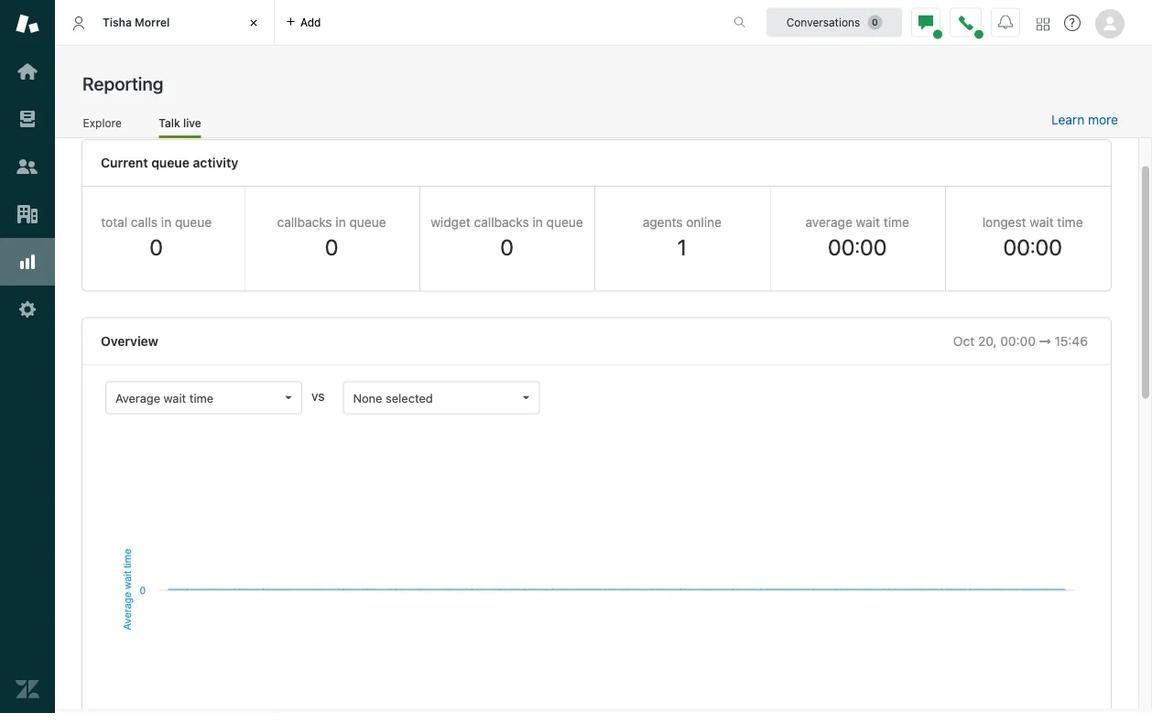 Task type: vqa. For each thing, say whether or not it's contained in the screenshot.
zendesk support image
yes



Task type: describe. For each thing, give the bounding box(es) containing it.
tisha
[[103, 16, 132, 29]]

learn
[[1052, 112, 1085, 127]]

organizations image
[[16, 203, 39, 226]]

more
[[1089, 112, 1119, 127]]

talk live
[[159, 116, 201, 129]]

zendesk support image
[[16, 12, 39, 36]]

zendesk image
[[16, 678, 39, 702]]

add
[[301, 16, 321, 29]]

reporting
[[82, 72, 163, 94]]

explore
[[83, 116, 122, 129]]

zendesk products image
[[1037, 18, 1050, 31]]

conversations button
[[767, 8, 903, 37]]

tisha morrel tab
[[55, 0, 275, 46]]

talk
[[159, 116, 180, 129]]

talk live link
[[159, 116, 201, 138]]



Task type: locate. For each thing, give the bounding box(es) containing it.
tabs tab list
[[55, 0, 715, 46]]

learn more link
[[1052, 112, 1119, 128]]

live
[[183, 116, 201, 129]]

conversations
[[787, 16, 861, 29]]

get started image
[[16, 60, 39, 83]]

explore link
[[82, 116, 122, 136]]

get help image
[[1065, 15, 1081, 31]]

tisha morrel
[[103, 16, 170, 29]]

reporting image
[[16, 250, 39, 274]]

notifications image
[[999, 15, 1014, 30]]

admin image
[[16, 298, 39, 322]]

views image
[[16, 107, 39, 131]]

close image
[[245, 14, 263, 32]]

learn more
[[1052, 112, 1119, 127]]

customers image
[[16, 155, 39, 179]]

add button
[[275, 0, 332, 45]]

morrel
[[135, 16, 170, 29]]

button displays agent's chat status as online. image
[[919, 15, 934, 30]]

main element
[[0, 0, 55, 714]]



